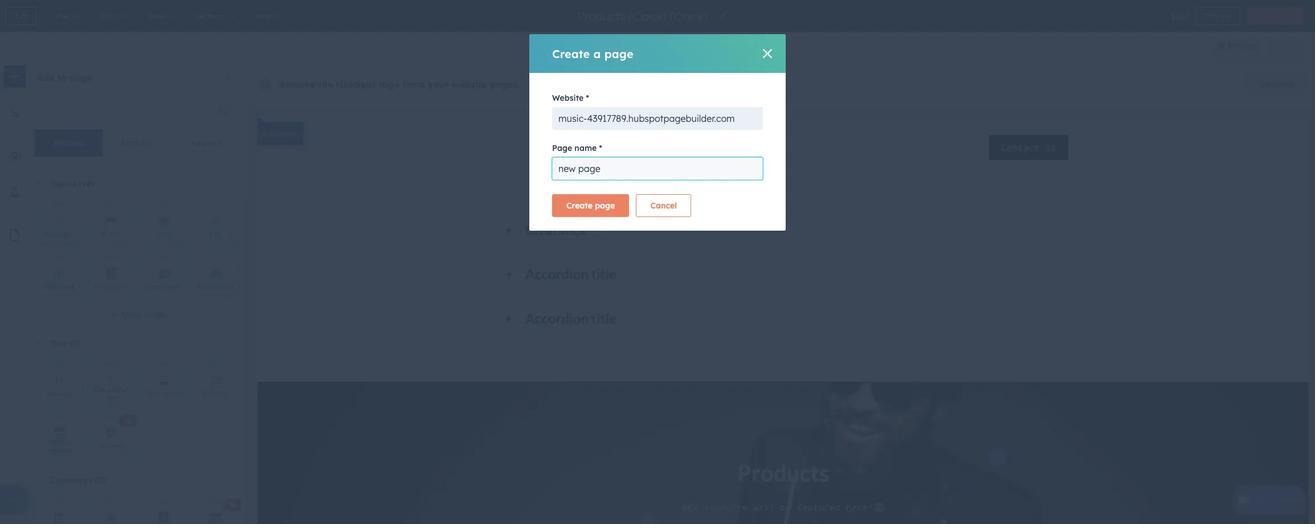 Task type: describe. For each thing, give the bounding box(es) containing it.
layouts
[[191, 138, 221, 148]]

0 horizontal spatial *
[[586, 93, 589, 103]]

save
[[1170, 11, 1190, 21]]

layouts link
[[172, 129, 241, 157]]

beta
[[6, 495, 23, 506]]

pages.
[[490, 79, 521, 90]]

exit link
[[6, 7, 37, 25]]

your
[[428, 79, 449, 90]]

modules
[[53, 138, 84, 148]]

43917789.hubspotpagebuilder.com
[[587, 113, 735, 124]]

"en-
[[604, 36, 628, 51]]

close image
[[763, 49, 772, 58]]

close image for add to page
[[224, 75, 231, 82]]

from
[[403, 79, 425, 90]]

features
[[593, 79, 624, 89]]

website
[[452, 79, 487, 90]]

preview
[[1206, 11, 1231, 20]]

music-43917789.hubspotpagebuilder.com button
[[552, 107, 763, 130]]

[missing "en- us.pagecreatemodal.header" translation] dialog
[[530, 34, 786, 82]]

save button
[[1170, 9, 1190, 23]]

to
[[57, 72, 67, 83]]

with
[[626, 79, 642, 89]]

help
[[1284, 495, 1301, 506]]

settings button
[[1212, 36, 1264, 56]]

[missing
[[552, 36, 601, 51]]

modules link
[[34, 129, 103, 157]]

add to page
[[36, 72, 93, 83]]

page inside button
[[595, 201, 615, 211]]

translation]
[[552, 65, 619, 79]]

chat
[[1253, 495, 1271, 506]]

page
[[552, 143, 573, 153]]

1 group from the left
[[632, 36, 678, 56]]

Page name * text field
[[552, 157, 763, 180]]

publish
[[1257, 11, 1280, 20]]

cancel
[[651, 201, 677, 211]]



Task type: locate. For each thing, give the bounding box(es) containing it.
a
[[594, 46, 601, 61]]

unlock premium features with
[[530, 79, 642, 89]]

close image for create a page
[[763, 49, 772, 58]]

create a page dialog
[[530, 34, 786, 231]]

us.pagecreatemodal.header"
[[552, 51, 719, 65]]

name
[[575, 143, 597, 153]]

sections
[[121, 138, 153, 148]]

create for create page
[[567, 201, 593, 211]]

tab list
[[34, 129, 241, 157]]

Search search field
[[36, 100, 238, 123]]

None field
[[577, 8, 711, 24]]

create inside create page button
[[567, 201, 593, 211]]

* right name
[[599, 143, 603, 153]]

website
[[552, 93, 584, 103]]

2 vertical spatial page
[[595, 201, 615, 211]]

sections link
[[103, 129, 172, 157]]

publish group
[[1248, 7, 1304, 25]]

create
[[552, 46, 590, 61], [567, 201, 593, 211]]

premium
[[557, 79, 591, 89]]

page for create a page
[[605, 46, 634, 61]]

hubspot
[[336, 79, 376, 90]]

page name *
[[552, 143, 603, 153]]

remove the hubspot logo from your website pages.
[[279, 79, 521, 90]]

page
[[605, 46, 634, 61], [69, 72, 93, 83], [595, 201, 615, 211]]

create for create a page
[[552, 46, 590, 61]]

1 vertical spatial close image
[[224, 75, 231, 82]]

*
[[586, 93, 589, 103], [599, 143, 603, 153]]

upgrade link
[[1246, 73, 1309, 96]]

the
[[318, 79, 333, 90]]

0 horizontal spatial group
[[632, 36, 678, 56]]

0 horizontal spatial close image
[[224, 75, 231, 82]]

tab panel
[[34, 157, 241, 176]]

music-
[[559, 113, 587, 124]]

page for add to page
[[69, 72, 93, 83]]

2 group from the left
[[1268, 36, 1304, 56]]

0 vertical spatial close image
[[763, 49, 772, 58]]

0 vertical spatial *
[[586, 93, 589, 103]]

unlock
[[530, 79, 555, 89]]

1 vertical spatial *
[[599, 143, 603, 153]]

close image inside create a page dialog
[[763, 49, 772, 58]]

0 vertical spatial page
[[605, 46, 634, 61]]

settings
[[1228, 41, 1259, 51]]

create page
[[567, 201, 615, 211]]

0 vertical spatial create
[[552, 46, 590, 61]]

1 horizontal spatial *
[[599, 143, 603, 153]]

group
[[632, 36, 678, 56], [1268, 36, 1304, 56]]

publish button
[[1248, 7, 1290, 25]]

1 vertical spatial page
[[69, 72, 93, 83]]

close image
[[763, 49, 772, 58], [224, 75, 231, 82]]

* down unlock premium features with
[[586, 93, 589, 103]]

group right "en-
[[632, 36, 678, 56]]

logo
[[379, 79, 400, 90]]

1 horizontal spatial close image
[[763, 49, 772, 58]]

tab list containing modules
[[34, 129, 241, 157]]

1 vertical spatial create
[[567, 201, 593, 211]]

cancel button
[[636, 194, 692, 217]]

1 horizontal spatial group
[[1268, 36, 1304, 56]]

[missing "en- us.pagecreatemodal.header" translation]
[[552, 36, 719, 79]]

website *
[[552, 93, 589, 103]]

preview button
[[1197, 7, 1241, 25]]

add
[[36, 72, 54, 83]]

create a page
[[552, 46, 634, 61]]

music-43917789.hubspotpagebuilder.com
[[559, 113, 735, 124]]

create page button
[[552, 194, 630, 217]]

remove
[[279, 79, 316, 90]]

group down publish group
[[1268, 36, 1304, 56]]

beta button
[[0, 486, 29, 515]]

upgrade
[[1260, 79, 1295, 90]]

exit
[[15, 11, 27, 20]]



Task type: vqa. For each thing, say whether or not it's contained in the screenshot.
CREATE in the button
yes



